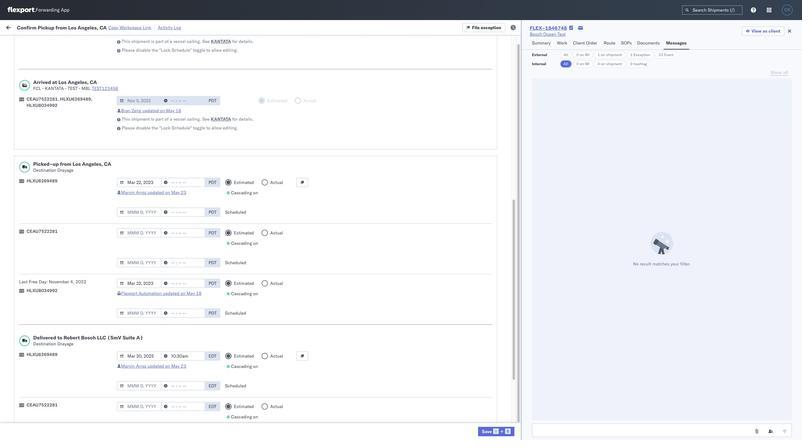 Task type: describe. For each thing, give the bounding box(es) containing it.
1 the from the top
[[152, 47, 158, 53]]

2 disable from the top
[[136, 125, 151, 131]]

client order button
[[571, 37, 602, 50]]

confirm
[[17, 24, 37, 31]]

view
[[752, 28, 762, 34]]

zeng
[[132, 108, 141, 114]]

a for 1st kantata link from the bottom of the page
[[170, 116, 172, 122]]

hashtag
[[634, 61, 648, 66]]

as
[[763, 28, 768, 34]]

flexport automation updated on may 18
[[121, 291, 202, 296]]

hlxu6269489 for picked-
[[27, 178, 58, 184]]

kantata inside arrived at los angeles, ca fcl • kantata • test • mbl test123456
[[45, 86, 64, 91]]

test
[[68, 86, 78, 91]]

2 -- : -- -- text field from the top
[[161, 208, 205, 217]]

flex-1846748
[[530, 25, 568, 31]]

delivered
[[33, 335, 56, 341]]

0 vertical spatial to
[[207, 47, 210, 53]]

bran zeng updated on may 18
[[121, 108, 181, 114]]

result
[[641, 261, 652, 267]]

ceau7522281, hlxu6269489, hlxu8034992
[[27, 96, 92, 108]]

mmm d, yyyy text field for fourth -- : -- -- text field from the top
[[117, 352, 161, 361]]

1 for 1 exception
[[631, 52, 633, 57]]

7 pdt from the top
[[209, 310, 217, 316]]

all button for internal
[[561, 60, 572, 68]]

last free day: november 4, 2022
[[19, 279, 86, 285]]

mmm d, yyyy text field for fourth -- : -- -- text box from the top of the page
[[117, 279, 161, 288]]

ocean
[[544, 31, 557, 37]]

exception
[[481, 25, 502, 30]]

1 cascading on from the top
[[231, 190, 258, 196]]

flexport. image
[[8, 7, 36, 13]]

2 please from the top
[[122, 125, 135, 131]]

2 schedule" from the top
[[172, 125, 192, 131]]

marvin for (smv
[[121, 363, 135, 369]]

wi for 0
[[586, 61, 590, 66]]

flexport
[[121, 291, 138, 296]]

4 pdt from the top
[[209, 230, 217, 236]]

forwarding app
[[36, 7, 70, 13]]

view as client button
[[743, 26, 785, 36]]

test123456 button
[[92, 86, 118, 91]]

summary
[[533, 40, 551, 46]]

hlxu6269489 for delivered
[[27, 352, 58, 358]]

cascading for 1st -- : -- -- text field from the bottom
[[231, 364, 252, 369]]

hlxu8034992 inside ceau7522281, hlxu6269489, hlxu8034992
[[27, 103, 58, 108]]

save button
[[479, 427, 515, 437]]

copy
[[108, 25, 119, 30]]

os
[[785, 8, 791, 12]]

23 for picked-up from los angeles, ca
[[181, 190, 186, 195]]

november
[[49, 279, 69, 285]]

link
[[143, 25, 151, 30]]

1 allow from the top
[[212, 47, 222, 53]]

flex-
[[530, 25, 546, 31]]

1 editing. from the top
[[223, 47, 238, 53]]

(smv
[[107, 335, 122, 341]]

work button
[[555, 37, 571, 50]]

os button
[[781, 3, 795, 17]]

2022
[[76, 279, 86, 285]]

drayage inside picked-up from los angeles, ca destination drayage
[[57, 167, 74, 173]]

sailing. for 1st kantata link from the bottom of the page
[[187, 116, 201, 122]]

4,
[[70, 279, 74, 285]]

last
[[19, 279, 28, 285]]

test
[[558, 31, 566, 37]]

part for 1st kantata link from the bottom of the page
[[156, 116, 164, 122]]

bosch inside delivered to robert bosch llc (smv suite a) destination drayage
[[81, 335, 96, 341]]

automation
[[139, 291, 162, 296]]

angeles, for pickup
[[78, 24, 98, 31]]

1 -- : -- -- text field from the top
[[161, 178, 205, 187]]

bosch ocean test
[[530, 31, 566, 37]]

hlxu6269489,
[[60, 96, 92, 102]]

wi for 1
[[586, 52, 590, 57]]

6 pdt from the top
[[209, 281, 217, 286]]

18 for bran zeng updated on may 18
[[176, 108, 181, 114]]

actual for 3rd -- : -- -- text field from the bottom of the page
[[271, 281, 283, 286]]

los for up
[[73, 161, 81, 167]]

2 • from the left
[[65, 86, 67, 91]]

from for pickup
[[56, 24, 67, 31]]

view as client
[[752, 28, 781, 34]]

flexport automation updated on may 18 button
[[121, 291, 202, 296]]

1 kantata link from the top
[[211, 38, 231, 45]]

1 pdt from the top
[[209, 98, 217, 103]]

1 "lock from the top
[[159, 47, 171, 53]]

documents
[[638, 40, 661, 46]]

estimated for 1st -- : -- -- text box
[[234, 180, 254, 185]]

may for flexport automation updated on may 18 button
[[187, 291, 195, 296]]

mmm d, yyyy text field for 1st -- : -- -- text box
[[117, 178, 161, 187]]

2 the from the top
[[152, 125, 158, 131]]

bran
[[121, 108, 131, 114]]

event
[[665, 52, 674, 57]]

arroz for picked-up from los angeles, ca
[[136, 190, 147, 195]]

4 cascading on from the top
[[231, 364, 258, 369]]

1 on shipment
[[598, 52, 623, 57]]

forwarding
[[36, 7, 60, 13]]

1 details. from the top
[[239, 39, 254, 44]]

mbl
[[82, 86, 91, 91]]

summary button
[[530, 37, 555, 50]]

may for bran zeng updated on may 18 button
[[166, 108, 175, 114]]

1 vessel from the top
[[174, 39, 186, 44]]

your
[[671, 261, 680, 267]]

all for external
[[564, 52, 569, 57]]

picked-
[[33, 161, 53, 167]]

2 toggle from the top
[[193, 125, 205, 131]]

edt for fifth -- : -- -- text box
[[209, 404, 217, 410]]

filter.
[[681, 261, 692, 267]]

marvin arroz updated on may 23 button for delivered to robert bosch llc (smv suite a)
[[121, 363, 186, 369]]

no
[[634, 261, 639, 267]]

2 kantata link from the top
[[211, 116, 231, 122]]

this for 1st kantata link from the bottom of the page
[[122, 116, 130, 122]]

1 disable from the top
[[136, 47, 151, 53]]

5 pdt from the top
[[209, 260, 217, 266]]

angeles, inside arrived at los angeles, ca fcl • kantata • test • mbl test123456
[[68, 79, 89, 85]]

this shipment is part of a vessel sailing. see kantata for details. for 1st kantata link
[[122, 39, 254, 44]]

destination inside delivered to robert bosch llc (smv suite a) destination drayage
[[33, 341, 56, 347]]

mmm d, yyyy text field for 1st -- : -- -- text field from the bottom
[[117, 381, 161, 391]]

18 for flexport automation updated on may 18
[[196, 291, 202, 296]]

mmm d, yyyy text field for fifth -- : -- -- text box
[[117, 402, 161, 411]]

robert
[[64, 335, 80, 341]]

mmm d, yyyy text field for 3rd -- : -- -- text field from the bottom of the page
[[117, 309, 161, 318]]

1 see from the top
[[202, 39, 210, 44]]

messages
[[667, 40, 687, 46]]

client order
[[574, 40, 598, 46]]

los for pickup
[[68, 24, 76, 31]]

all for internal
[[564, 61, 569, 66]]

a)
[[136, 335, 143, 341]]

suite
[[123, 335, 135, 341]]

llc
[[97, 335, 106, 341]]

activity log
[[158, 25, 181, 30]]

estimated for fourth -- : -- -- text box from the top of the page
[[234, 281, 254, 286]]

route button
[[602, 37, 619, 50]]

edt for 1st -- : -- -- text field from the bottom
[[209, 383, 217, 389]]

shipment up 0 on shipment
[[607, 52, 623, 57]]

edt for fourth -- : -- -- text field from the top
[[209, 353, 217, 359]]

1 actual from the top
[[271, 180, 283, 185]]

drayage inside delivered to robert bosch llc (smv suite a) destination drayage
[[57, 341, 74, 347]]

3 • from the left
[[79, 86, 80, 91]]

1 please disable the "lock schedule" toggle to allow editing. from the top
[[122, 47, 238, 53]]

copy workspace link button
[[108, 25, 151, 30]]

fcl
[[33, 86, 41, 91]]

order
[[587, 40, 598, 46]]

2 please disable the "lock schedule" toggle to allow editing. from the top
[[122, 125, 238, 131]]

0 on wi for 0
[[577, 61, 590, 66]]

mmm d, yyyy text field for 2nd -- : -- -- text field from the top of the page
[[117, 258, 161, 268]]

delivered to robert bosch llc (smv suite a) destination drayage
[[33, 335, 143, 347]]

marvin arroz updated on may 23 button for picked-up from los angeles, ca
[[121, 190, 186, 195]]

23 for delivered to robert bosch llc (smv suite a)
[[181, 363, 186, 369]]

1 exception
[[631, 52, 651, 57]]

file exception
[[473, 25, 502, 30]]

2 -- : -- -- text field from the top
[[161, 258, 205, 268]]

2 "lock from the top
[[159, 125, 171, 131]]

3 -- : -- -- text field from the top
[[161, 228, 205, 238]]

1 horizontal spatial bosch
[[530, 31, 543, 37]]

external
[[533, 52, 548, 57]]

scheduled for 1st -- : -- -- text field from the bottom
[[225, 383, 246, 389]]

day:
[[39, 279, 48, 285]]

2 vessel from the top
[[174, 116, 186, 122]]

pickup
[[38, 24, 54, 31]]

1 please from the top
[[122, 47, 135, 53]]

1846748
[[546, 25, 568, 31]]

a for 1st kantata link
[[170, 39, 172, 44]]



Task type: locate. For each thing, give the bounding box(es) containing it.
2 vertical spatial los
[[73, 161, 81, 167]]

1 vertical spatial 0 on wi
[[577, 61, 590, 66]]

1 vertical spatial all
[[564, 61, 569, 66]]

the down bran zeng updated on may 18
[[152, 125, 158, 131]]

save
[[482, 429, 492, 435]]

0 horizontal spatial bosch
[[81, 335, 96, 341]]

exception
[[634, 52, 651, 57]]

18
[[176, 108, 181, 114], [196, 291, 202, 296]]

4 estimated from the top
[[234, 353, 254, 359]]

2 for from the top
[[232, 116, 238, 122]]

destination down picked-
[[33, 167, 56, 173]]

test123456
[[92, 86, 118, 91]]

-- : -- -- text field
[[161, 178, 205, 187], [161, 208, 205, 217], [161, 228, 205, 238], [161, 279, 205, 288], [161, 402, 205, 411]]

"lock
[[159, 47, 171, 53], [159, 125, 171, 131]]

2 this from the top
[[122, 116, 130, 122]]

0 vertical spatial sailing.
[[187, 39, 201, 44]]

1 vertical spatial details.
[[239, 116, 254, 122]]

0 vertical spatial is
[[151, 39, 155, 44]]

2 drayage from the top
[[57, 341, 74, 347]]

2 23 from the top
[[181, 363, 186, 369]]

destination inside picked-up from los angeles, ca destination drayage
[[33, 167, 56, 173]]

1 vertical spatial sailing.
[[187, 116, 201, 122]]

may for marvin arroz updated on may 23 button corresponding to picked-up from los angeles, ca
[[171, 190, 180, 195]]

of down activity
[[165, 39, 169, 44]]

bosch down flex-
[[530, 31, 543, 37]]

2 vertical spatial angeles,
[[82, 161, 103, 167]]

3 cascading on from the top
[[231, 291, 258, 297]]

on
[[580, 52, 585, 57], [602, 52, 606, 57], [580, 61, 585, 66], [602, 61, 606, 66], [160, 108, 165, 114], [165, 190, 170, 195], [253, 190, 258, 196], [253, 241, 258, 246], [181, 291, 186, 296], [253, 291, 258, 297], [165, 363, 170, 369], [253, 364, 258, 369], [253, 414, 258, 420]]

from inside picked-up from los angeles, ca destination drayage
[[60, 161, 71, 167]]

cascading for 3rd -- : -- -- text field from the bottom of the page
[[231, 291, 252, 297]]

to inside delivered to robert bosch llc (smv suite a) destination drayage
[[57, 335, 62, 341]]

mmm d, yyyy text field for 2nd -- : -- -- text box from the top of the page
[[117, 208, 161, 217]]

0 vertical spatial allow
[[212, 47, 222, 53]]

0 vertical spatial marvin arroz updated on may 23 button
[[121, 190, 186, 195]]

actual
[[271, 180, 283, 185], [271, 230, 283, 236], [271, 281, 283, 286], [271, 353, 283, 359], [271, 404, 283, 410]]

0 vertical spatial marvin arroz updated on may 23
[[121, 190, 186, 195]]

0 vertical spatial a
[[170, 39, 172, 44]]

1 vertical spatial this
[[122, 116, 130, 122]]

0 vertical spatial this shipment is part of a vessel sailing. see kantata for details.
[[122, 39, 254, 44]]

1 horizontal spatial •
[[65, 86, 67, 91]]

2 hlxu6269489 from the top
[[27, 352, 58, 358]]

this down copy workspace link 'button'
[[122, 39, 130, 44]]

documents button
[[635, 37, 664, 50]]

1 of from the top
[[165, 39, 169, 44]]

edt
[[209, 353, 217, 359], [209, 383, 217, 389], [209, 404, 217, 410]]

0 vertical spatial hlxu6269489
[[27, 178, 58, 184]]

4 -- : -- -- text field from the top
[[161, 279, 205, 288]]

2 all button from the top
[[561, 60, 572, 68]]

ca for pickup
[[100, 24, 107, 31]]

0 horizontal spatial 1
[[598, 52, 601, 57]]

wi
[[586, 52, 590, 57], [586, 61, 590, 66]]

part for 1st kantata link
[[156, 39, 164, 44]]

part
[[156, 39, 164, 44], [156, 116, 164, 122]]

1 cascading from the top
[[231, 190, 252, 196]]

may
[[166, 108, 175, 114], [171, 190, 180, 195], [187, 291, 195, 296], [171, 363, 180, 369]]

0 vertical spatial all
[[564, 52, 569, 57]]

2 vertical spatial kantata
[[211, 116, 231, 122]]

part down bran zeng updated on may 18
[[156, 116, 164, 122]]

angeles, inside picked-up from los angeles, ca destination drayage
[[82, 161, 103, 167]]

all
[[564, 52, 569, 57], [564, 61, 569, 66]]

vessel down log
[[174, 39, 186, 44]]

1 up 0 on shipment
[[598, 52, 601, 57]]

los inside picked-up from los angeles, ca destination drayage
[[73, 161, 81, 167]]

1 mmm d, yyyy text field from the top
[[117, 178, 161, 187]]

drayage down robert
[[57, 341, 74, 347]]

1 vertical spatial wi
[[586, 61, 590, 66]]

5 -- : -- -- text field from the top
[[161, 402, 205, 411]]

from right pickup
[[56, 24, 67, 31]]

vessel down bran zeng updated on may 18 button
[[174, 116, 186, 122]]

ca for up
[[104, 161, 111, 167]]

4 -- : -- -- text field from the top
[[161, 352, 205, 361]]

0 vertical spatial all button
[[561, 51, 572, 59]]

updated
[[143, 108, 159, 114], [148, 190, 164, 195], [163, 291, 179, 296], [148, 363, 164, 369]]

angeles, for up
[[82, 161, 103, 167]]

0 vertical spatial marvin
[[121, 190, 135, 195]]

• left test
[[65, 86, 67, 91]]

1 wi from the top
[[586, 52, 590, 57]]

scheduled for 2nd -- : -- -- text box from the top of the page
[[225, 209, 246, 215]]

0 vertical spatial edt
[[209, 353, 217, 359]]

0 vertical spatial the
[[152, 47, 158, 53]]

1 -- : -- -- text field from the top
[[161, 96, 205, 105]]

1 ceau7522281 from the top
[[27, 229, 58, 234]]

disable down zeng
[[136, 125, 151, 131]]

0 horizontal spatial •
[[42, 86, 44, 91]]

0 vertical spatial disable
[[136, 47, 151, 53]]

all button
[[561, 51, 572, 59], [561, 60, 572, 68]]

33
[[659, 52, 664, 57]]

actual for 2nd -- : -- -- text field from the top of the page
[[271, 230, 283, 236]]

this shipment is part of a vessel sailing. see kantata for details.
[[122, 39, 254, 44], [122, 116, 254, 122]]

0 on shipment
[[598, 61, 623, 66]]

flex-1846748 link
[[530, 25, 568, 31]]

2 mmm d, yyyy text field from the top
[[117, 258, 161, 268]]

• left mbl
[[79, 86, 80, 91]]

• right the fcl
[[42, 86, 44, 91]]

2 cascading on from the top
[[231, 241, 258, 246]]

1 vertical spatial arroz
[[136, 363, 147, 369]]

1 vertical spatial this shipment is part of a vessel sailing. see kantata for details.
[[122, 116, 254, 122]]

client
[[769, 28, 781, 34]]

updated for bran zeng updated on may 18 button
[[143, 108, 159, 114]]

arroz for delivered to robert bosch llc (smv suite a)
[[136, 363, 147, 369]]

no result matches your filter.
[[634, 261, 692, 267]]

a down activity log button
[[170, 39, 172, 44]]

1 this shipment is part of a vessel sailing. see kantata for details. from the top
[[122, 39, 254, 44]]

1 vertical spatial the
[[152, 125, 158, 131]]

details.
[[239, 39, 254, 44], [239, 116, 254, 122]]

5 -- : -- -- text field from the top
[[161, 381, 205, 391]]

1 vertical spatial 18
[[196, 291, 202, 296]]

matches
[[653, 261, 670, 267]]

33 event
[[659, 52, 674, 57]]

at
[[52, 79, 57, 85]]

"lock down bran zeng updated on may 18 button
[[159, 125, 171, 131]]

los right the "up"
[[73, 161, 81, 167]]

2 hlxu8034992 from the top
[[27, 288, 58, 294]]

marvin for ca
[[121, 190, 135, 195]]

shipment down the '1 on shipment'
[[607, 61, 623, 66]]

marvin arroz updated on may 23 for picked-up from los angeles, ca
[[121, 190, 186, 195]]

ca inside arrived at los angeles, ca fcl • kantata • test • mbl test123456
[[90, 79, 97, 85]]

editing.
[[223, 47, 238, 53], [223, 125, 238, 131]]

actual for 1st -- : -- -- text field from the bottom
[[271, 353, 283, 359]]

for for 1st kantata link
[[232, 39, 238, 44]]

2 actual from the top
[[271, 230, 283, 236]]

this for 1st kantata link
[[122, 39, 130, 44]]

0 vertical spatial for
[[232, 39, 238, 44]]

1 all button from the top
[[561, 51, 572, 59]]

1 edt from the top
[[209, 353, 217, 359]]

disable down link
[[136, 47, 151, 53]]

file
[[473, 25, 480, 30]]

scheduled for 2nd -- : -- -- text field from the top of the page
[[225, 260, 246, 266]]

MMM D, YYYY text field
[[117, 96, 161, 105], [117, 258, 161, 268], [117, 381, 161, 391], [117, 402, 161, 411]]

2 part from the top
[[156, 116, 164, 122]]

route
[[604, 40, 616, 46]]

cascading
[[231, 190, 252, 196], [231, 241, 252, 246], [231, 291, 252, 297], [231, 364, 252, 369], [231, 414, 252, 420]]

2 marvin arroz updated on may 23 from the top
[[121, 363, 186, 369]]

1 is from the top
[[151, 39, 155, 44]]

2 a from the top
[[170, 116, 172, 122]]

activity
[[158, 25, 173, 30]]

up
[[53, 161, 59, 167]]

1 horizontal spatial 1
[[631, 52, 633, 57]]

0 vertical spatial drayage
[[57, 167, 74, 173]]

arrived at los angeles, ca fcl • kantata • test • mbl test123456
[[33, 79, 118, 91]]

2 estimated from the top
[[234, 230, 254, 236]]

1 toggle from the top
[[193, 47, 205, 53]]

work
[[558, 40, 568, 46]]

0 vertical spatial schedule"
[[172, 47, 192, 53]]

1 left exception
[[631, 52, 633, 57]]

0 vertical spatial kantata
[[211, 39, 231, 44]]

1 vertical spatial ca
[[90, 79, 97, 85]]

this down bran
[[122, 116, 130, 122]]

0 hashtag
[[631, 61, 648, 66]]

4 mmm d, yyyy text field from the top
[[117, 279, 161, 288]]

0 vertical spatial hlxu8034992
[[27, 103, 58, 108]]

1
[[598, 52, 601, 57], [631, 52, 633, 57]]

los down app
[[68, 24, 76, 31]]

2 1 from the left
[[631, 52, 633, 57]]

0 vertical spatial ca
[[100, 24, 107, 31]]

0 vertical spatial 0 on wi
[[577, 52, 590, 57]]

updated for marvin arroz updated on may 23 button corresponding to picked-up from los angeles, ca
[[148, 190, 164, 195]]

los inside arrived at los angeles, ca fcl • kantata • test • mbl test123456
[[58, 79, 67, 85]]

0 vertical spatial 23
[[181, 190, 186, 195]]

1 0 on wi from the top
[[577, 52, 590, 57]]

scheduled for 3rd -- : -- -- text field from the bottom of the page
[[225, 310, 246, 316]]

0 vertical spatial from
[[56, 24, 67, 31]]

2 vertical spatial to
[[57, 335, 62, 341]]

1 • from the left
[[42, 86, 44, 91]]

2 this shipment is part of a vessel sailing. see kantata for details. from the top
[[122, 116, 254, 122]]

hlxu8034992 down day:
[[27, 288, 58, 294]]

Search Shipments (/) text field
[[683, 5, 743, 15]]

1 vertical spatial from
[[60, 161, 71, 167]]

the down activity
[[152, 47, 158, 53]]

0 vertical spatial bosch
[[530, 31, 543, 37]]

2 sailing. from the top
[[187, 116, 201, 122]]

is down bran zeng updated on may 18
[[151, 116, 155, 122]]

2 destination from the top
[[33, 341, 56, 347]]

3 mmm d, yyyy text field from the top
[[117, 228, 161, 238]]

shipment
[[131, 39, 150, 44], [607, 52, 623, 57], [607, 61, 623, 66], [131, 116, 150, 122]]

0 vertical spatial part
[[156, 39, 164, 44]]

marvin arroz updated on may 23
[[121, 190, 186, 195], [121, 363, 186, 369]]

1 horizontal spatial 18
[[196, 291, 202, 296]]

0 vertical spatial "lock
[[159, 47, 171, 53]]

arrived
[[33, 79, 51, 85]]

1 marvin arroz updated on may 23 from the top
[[121, 190, 186, 195]]

1 vertical spatial of
[[165, 116, 169, 122]]

2 vertical spatial edt
[[209, 404, 217, 410]]

marvin arroz updated on may 23 for delivered to robert bosch llc (smv suite a)
[[121, 363, 186, 369]]

picked-up from los angeles, ca destination drayage
[[33, 161, 111, 173]]

destination
[[33, 167, 56, 173], [33, 341, 56, 347]]

0 vertical spatial editing.
[[223, 47, 238, 53]]

1 vertical spatial hlxu6269489
[[27, 352, 58, 358]]

2 of from the top
[[165, 116, 169, 122]]

5 actual from the top
[[271, 404, 283, 410]]

for for 1st kantata link from the bottom of the page
[[232, 116, 238, 122]]

2 horizontal spatial •
[[79, 86, 80, 91]]

1 vertical spatial please
[[122, 125, 135, 131]]

activity log button
[[158, 24, 181, 31]]

all button for external
[[561, 51, 572, 59]]

1 part from the top
[[156, 39, 164, 44]]

1 arroz from the top
[[136, 190, 147, 195]]

schedule"
[[172, 47, 192, 53], [172, 125, 192, 131]]

log
[[174, 25, 181, 30]]

0 vertical spatial vessel
[[174, 39, 186, 44]]

ceau7522281,
[[27, 96, 59, 102]]

0 vertical spatial details.
[[239, 39, 254, 44]]

1 vertical spatial editing.
[[223, 125, 238, 131]]

1 23 from the top
[[181, 190, 186, 195]]

0 vertical spatial 18
[[176, 108, 181, 114]]

0 vertical spatial destination
[[33, 167, 56, 173]]

0 vertical spatial ceau7522281
[[27, 229, 58, 234]]

ceau7522281 for delivered
[[27, 402, 58, 408]]

confirm pickup from los angeles, ca copy workspace link
[[17, 24, 151, 31]]

5 cascading on from the top
[[231, 414, 258, 420]]

1 vertical spatial bosch
[[81, 335, 96, 341]]

2 marvin from the top
[[121, 363, 135, 369]]

1 vertical spatial to
[[207, 125, 210, 131]]

destination down delivered
[[33, 341, 56, 347]]

1 scheduled from the top
[[225, 209, 246, 215]]

23
[[181, 190, 186, 195], [181, 363, 186, 369]]

from for up
[[60, 161, 71, 167]]

the
[[152, 47, 158, 53], [152, 125, 158, 131]]

4 scheduled from the top
[[225, 383, 246, 389]]

app
[[61, 7, 70, 13]]

1 vertical spatial destination
[[33, 341, 56, 347]]

updated for flexport automation updated on may 18 button
[[163, 291, 179, 296]]

3 mmm d, yyyy text field from the top
[[117, 381, 161, 391]]

0 horizontal spatial 18
[[176, 108, 181, 114]]

2 0 on wi from the top
[[577, 61, 590, 66]]

a down bran zeng updated on may 18 button
[[170, 116, 172, 122]]

part down activity
[[156, 39, 164, 44]]

0 vertical spatial please
[[122, 47, 135, 53]]

1 vertical spatial drayage
[[57, 341, 74, 347]]

1 vertical spatial "lock
[[159, 125, 171, 131]]

1 vertical spatial edt
[[209, 383, 217, 389]]

5 estimated from the top
[[234, 404, 254, 410]]

2 allow from the top
[[212, 125, 222, 131]]

2 vertical spatial ca
[[104, 161, 111, 167]]

0 on wi for 1
[[577, 52, 590, 57]]

2 wi from the top
[[586, 61, 590, 66]]

from right the "up"
[[60, 161, 71, 167]]

3 -- : -- -- text field from the top
[[161, 309, 205, 318]]

-- : -- -- text field
[[161, 96, 205, 105], [161, 258, 205, 268], [161, 309, 205, 318], [161, 352, 205, 361], [161, 381, 205, 391]]

1 vertical spatial marvin
[[121, 363, 135, 369]]

is for 1st kantata link
[[151, 39, 155, 44]]

1 marvin from the top
[[121, 190, 135, 195]]

1 this from the top
[[122, 39, 130, 44]]

MMM D, YYYY text field
[[117, 178, 161, 187], [117, 208, 161, 217], [117, 228, 161, 238], [117, 279, 161, 288], [117, 309, 161, 318], [117, 352, 161, 361]]

shipment down link
[[131, 39, 150, 44]]

2 see from the top
[[202, 116, 210, 122]]

messages button
[[664, 37, 690, 50]]

allow
[[212, 47, 222, 53], [212, 125, 222, 131]]

updated for marvin arroz updated on may 23 button related to delivered to robert bosch llc (smv suite a)
[[148, 363, 164, 369]]

kantata for 1st kantata link from the bottom of the page
[[211, 116, 231, 122]]

1 vertical spatial is
[[151, 116, 155, 122]]

0 vertical spatial wi
[[586, 52, 590, 57]]

"lock down activity
[[159, 47, 171, 53]]

1 vertical spatial a
[[170, 116, 172, 122]]

1 vertical spatial 23
[[181, 363, 186, 369]]

0 on wi
[[577, 52, 590, 57], [577, 61, 590, 66]]

scheduled
[[225, 209, 246, 215], [225, 260, 246, 266], [225, 310, 246, 316], [225, 383, 246, 389]]

1 vertical spatial schedule"
[[172, 125, 192, 131]]

estimated for fourth -- : -- -- text field from the top
[[234, 353, 254, 359]]

3 pdt from the top
[[209, 209, 217, 215]]

workspace
[[120, 25, 142, 30]]

forwarding app link
[[8, 7, 70, 13]]

1 vertical spatial part
[[156, 116, 164, 122]]

from
[[56, 24, 67, 31], [60, 161, 71, 167]]

2 pdt from the top
[[209, 180, 217, 185]]

hlxu8034992 down ceau7522281,
[[27, 103, 58, 108]]

2 arroz from the top
[[136, 363, 147, 369]]

0 vertical spatial toggle
[[193, 47, 205, 53]]

bosch left the llc
[[81, 335, 96, 341]]

1 vertical spatial please disable the "lock schedule" toggle to allow editing.
[[122, 125, 238, 131]]

pdt
[[209, 98, 217, 103], [209, 180, 217, 185], [209, 209, 217, 215], [209, 230, 217, 236], [209, 260, 217, 266], [209, 281, 217, 286], [209, 310, 217, 316]]

hlxu6269489 down picked-
[[27, 178, 58, 184]]

is down link
[[151, 39, 155, 44]]

0 vertical spatial angeles,
[[78, 24, 98, 31]]

0 vertical spatial los
[[68, 24, 76, 31]]

1 mmm d, yyyy text field from the top
[[117, 96, 161, 105]]

1 vertical spatial toggle
[[193, 125, 205, 131]]

0 vertical spatial arroz
[[136, 190, 147, 195]]

1 vertical spatial ceau7522281
[[27, 402, 58, 408]]

5 cascading from the top
[[231, 414, 252, 420]]

0 vertical spatial please disable the "lock schedule" toggle to allow editing.
[[122, 47, 238, 53]]

hlxu6269489 down delivered
[[27, 352, 58, 358]]

1 vertical spatial all button
[[561, 60, 572, 68]]

2 cascading from the top
[[231, 241, 252, 246]]

1 vertical spatial for
[[232, 116, 238, 122]]

of down bran zeng updated on may 18 button
[[165, 116, 169, 122]]

1 hlxu8034992 from the top
[[27, 103, 58, 108]]

see
[[202, 39, 210, 44], [202, 116, 210, 122]]

a
[[170, 39, 172, 44], [170, 116, 172, 122]]

this shipment is part of a vessel sailing. see kantata for details. for 1st kantata link from the bottom of the page
[[122, 116, 254, 122]]

may for marvin arroz updated on may 23 button related to delivered to robert bosch llc (smv suite a)
[[171, 363, 180, 369]]

1 vertical spatial vessel
[[174, 116, 186, 122]]

1 1 from the left
[[598, 52, 601, 57]]

1 for 1 on shipment
[[598, 52, 601, 57]]

client
[[574, 40, 585, 46]]

1 for from the top
[[232, 39, 238, 44]]

sops
[[622, 40, 632, 46]]

drayage down the "up"
[[57, 167, 74, 173]]

None text field
[[533, 424, 793, 437]]

1 vertical spatial marvin arroz updated on may 23 button
[[121, 363, 186, 369]]

sailing. for 1st kantata link
[[187, 39, 201, 44]]

drayage
[[57, 167, 74, 173], [57, 341, 74, 347]]

6 mmm d, yyyy text field from the top
[[117, 352, 161, 361]]

1 vertical spatial disable
[[136, 125, 151, 131]]

kantata for 1st kantata link
[[211, 39, 231, 44]]

4 mmm d, yyyy text field from the top
[[117, 402, 161, 411]]

ca inside picked-up from los angeles, ca destination drayage
[[104, 161, 111, 167]]

2 editing. from the top
[[223, 125, 238, 131]]

estimated for 3rd -- : -- -- text box from the bottom
[[234, 230, 254, 236]]

is
[[151, 39, 155, 44], [151, 116, 155, 122]]

1 schedule" from the top
[[172, 47, 192, 53]]

estimated
[[234, 180, 254, 185], [234, 230, 254, 236], [234, 281, 254, 286], [234, 353, 254, 359], [234, 404, 254, 410]]

1 marvin arroz updated on may 23 button from the top
[[121, 190, 186, 195]]

mmm d, yyyy text field for 3rd -- : -- -- text box from the bottom
[[117, 228, 161, 238]]

please
[[122, 47, 135, 53], [122, 125, 135, 131]]

free
[[29, 279, 38, 285]]

bran zeng updated on may 18 button
[[121, 108, 181, 114]]

1 vertical spatial angeles,
[[68, 79, 89, 85]]

1 vertical spatial hlxu8034992
[[27, 288, 58, 294]]

of
[[165, 39, 169, 44], [165, 116, 169, 122]]

2 details. from the top
[[239, 116, 254, 122]]

please down copy workspace link 'button'
[[122, 47, 135, 53]]

1 vertical spatial allow
[[212, 125, 222, 131]]

sops button
[[619, 37, 635, 50]]

internal
[[533, 61, 547, 66]]

0 vertical spatial kantata link
[[211, 38, 231, 45]]

cascading for 2nd -- : -- -- text field from the top of the page
[[231, 241, 252, 246]]

2 ceau7522281 from the top
[[27, 402, 58, 408]]

3 cascading from the top
[[231, 291, 252, 297]]

bosch ocean test link
[[530, 31, 566, 37]]

0 vertical spatial of
[[165, 39, 169, 44]]

0 vertical spatial see
[[202, 39, 210, 44]]

hlxu6269489
[[27, 178, 58, 184], [27, 352, 58, 358]]

shipment down zeng
[[131, 116, 150, 122]]

this
[[122, 39, 130, 44], [122, 116, 130, 122]]

is for 1st kantata link from the bottom of the page
[[151, 116, 155, 122]]

cascading on
[[231, 190, 258, 196], [231, 241, 258, 246], [231, 291, 258, 297], [231, 364, 258, 369], [231, 414, 258, 420]]

los right at
[[58, 79, 67, 85]]

1 vertical spatial kantata link
[[211, 116, 231, 122]]

0 vertical spatial this
[[122, 39, 130, 44]]

ceau7522281 for picked-
[[27, 229, 58, 234]]

please down bran
[[122, 125, 135, 131]]

1 vertical spatial los
[[58, 79, 67, 85]]

1 a from the top
[[170, 39, 172, 44]]



Task type: vqa. For each thing, say whether or not it's contained in the screenshot.
the Gaurav
no



